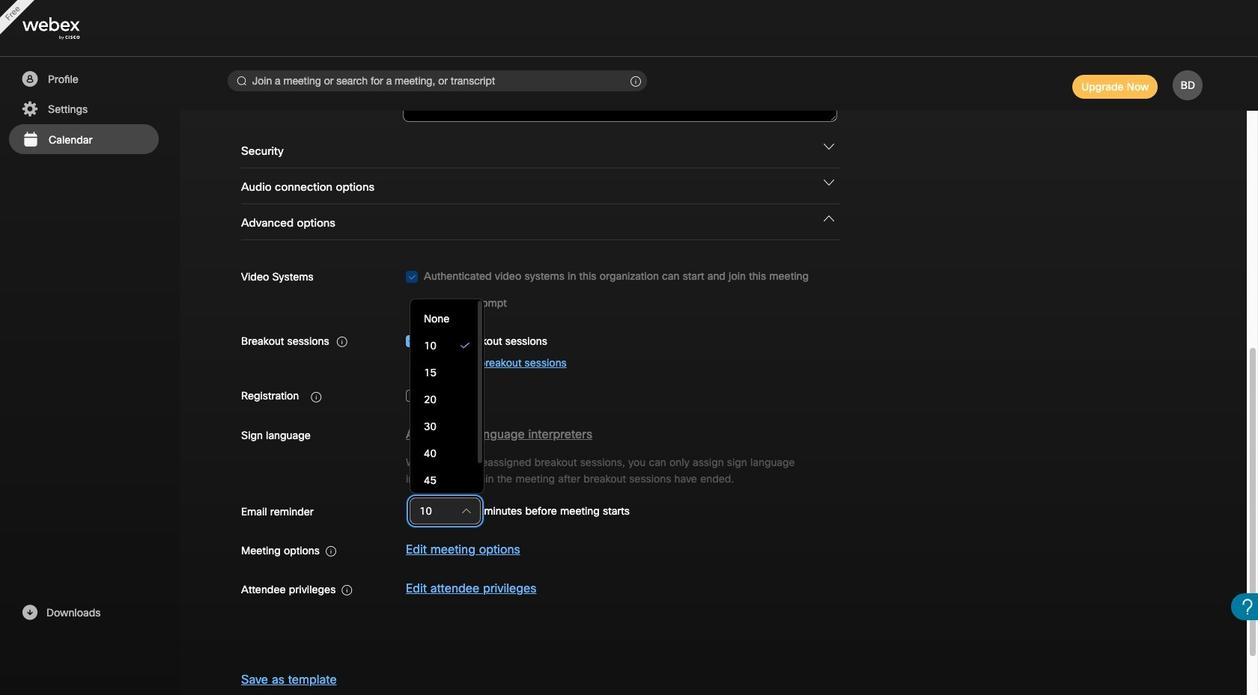Task type: vqa. For each thing, say whether or not it's contained in the screenshot.
video systems: authenticated video systems in this organization can start and join this meeting without a prompt element
yes



Task type: locate. For each thing, give the bounding box(es) containing it.
1 ng down image from the top
[[824, 142, 834, 152]]

banner
[[0, 0, 1258, 57]]

mds meetings_filled image
[[21, 131, 40, 149]]

1 vertical spatial ng down image
[[824, 213, 834, 224]]

0 vertical spatial ng down image
[[824, 142, 834, 152]]

cisco webex image
[[22, 18, 112, 40]]

2 ng down image from the top
[[824, 213, 834, 224]]

list box
[[416, 306, 478, 521]]

mds people circle_filled image
[[20, 70, 39, 88]]

breakout sessions: enable breakout sessions element
[[406, 327, 547, 355]]

mds content download_filled image
[[20, 604, 39, 622]]

ng down image up ng down icon
[[824, 142, 834, 152]]

ng down image down ng down icon
[[824, 213, 834, 224]]

ng down image
[[824, 142, 834, 152], [824, 213, 834, 224]]



Task type: describe. For each thing, give the bounding box(es) containing it.
mds settings_filled image
[[20, 100, 39, 118]]

ng down image inside advanced options 'region'
[[824, 213, 834, 224]]

video systems: authenticated video systems in this organization can start and join this meeting without a prompt element
[[406, 263, 837, 317]]

ng down image
[[824, 177, 834, 188]]

Join a meeting or search for a meeting, or transcript text field
[[228, 70, 647, 91]]

advanced options region
[[234, 204, 1193, 623]]



